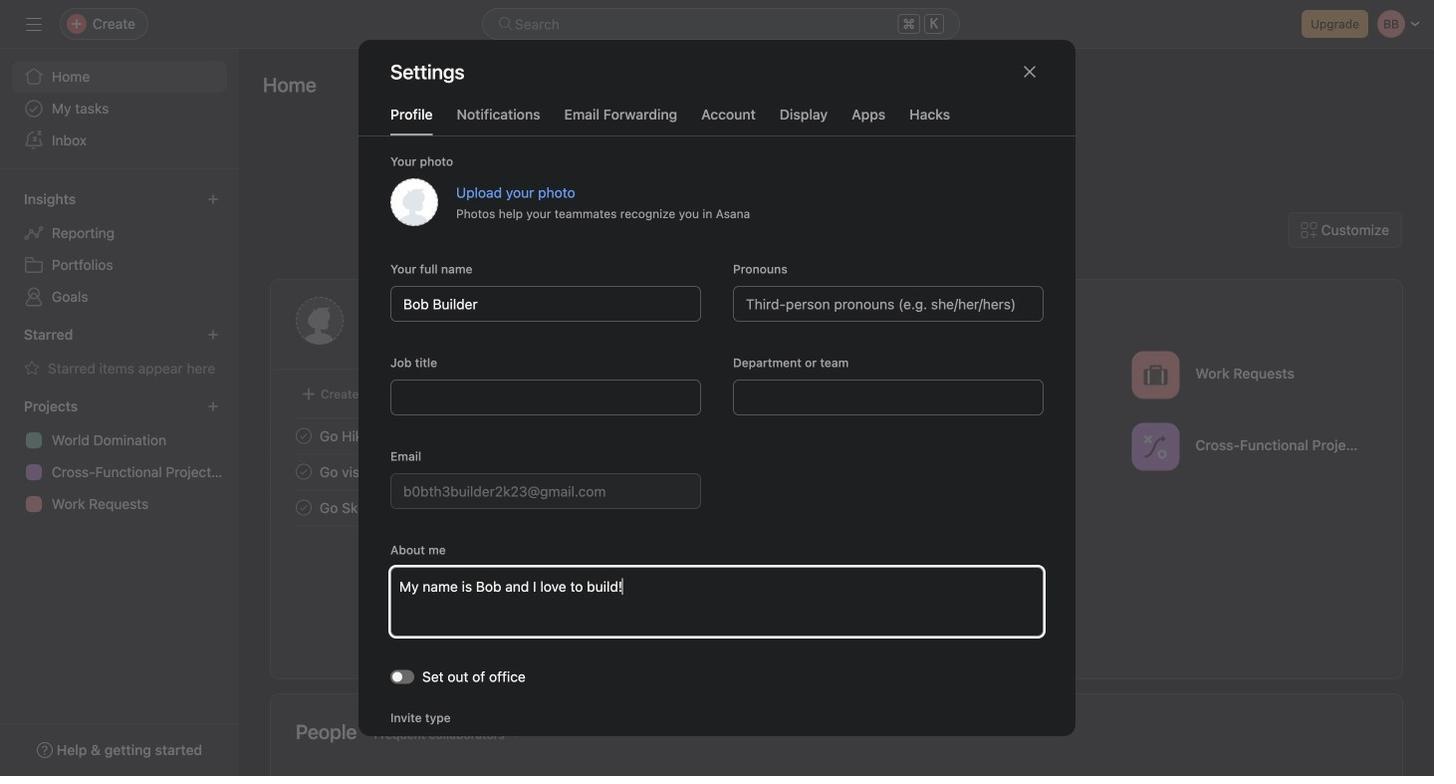Task type: locate. For each thing, give the bounding box(es) containing it.
Mark complete checkbox
[[292, 460, 316, 484], [292, 496, 316, 520]]

1 vertical spatial mark complete image
[[292, 496, 316, 520]]

None text field
[[391, 380, 702, 416], [733, 380, 1044, 416], [391, 380, 702, 416], [733, 380, 1044, 416]]

close this dialog image
[[1022, 64, 1038, 80]]

0 vertical spatial mark complete checkbox
[[292, 460, 316, 484]]

mark complete image
[[292, 460, 316, 484], [292, 496, 316, 520]]

None text field
[[391, 286, 702, 322], [391, 473, 702, 509], [391, 286, 702, 322], [391, 473, 702, 509]]

briefcase image
[[1144, 363, 1168, 387]]

2 mark complete checkbox from the top
[[292, 496, 316, 520]]

switch
[[391, 670, 415, 684]]

dialog
[[359, 40, 1076, 776]]

mark complete image for first mark complete checkbox from the bottom of the page
[[292, 496, 316, 520]]

1 vertical spatial mark complete checkbox
[[292, 496, 316, 520]]

2 mark complete image from the top
[[292, 496, 316, 520]]

0 vertical spatial mark complete image
[[292, 460, 316, 484]]

projects element
[[0, 389, 239, 524]]

1 mark complete image from the top
[[292, 460, 316, 484]]

settings tab list
[[359, 104, 1076, 137]]



Task type: describe. For each thing, give the bounding box(es) containing it.
mark complete image
[[292, 424, 316, 448]]

add profile photo image
[[296, 297, 344, 345]]

upload new photo image
[[391, 178, 438, 226]]

mark complete image for 2nd mark complete checkbox from the bottom of the page
[[292, 460, 316, 484]]

global element
[[0, 49, 239, 168]]

I usually work from 9am-5pm PST. Feel free to assign me a task with a due date anytime. Also, I love dogs! text field
[[391, 567, 1044, 637]]

starred element
[[0, 317, 239, 389]]

Mark complete checkbox
[[292, 424, 316, 448]]

Third-person pronouns (e.g. she/her/hers) text field
[[733, 286, 1044, 322]]

1 mark complete checkbox from the top
[[292, 460, 316, 484]]

hide sidebar image
[[26, 16, 42, 32]]

line_and_symbols image
[[1144, 435, 1168, 459]]

insights element
[[0, 181, 239, 317]]



Task type: vqa. For each thing, say whether or not it's contained in the screenshot.
middle Mark complete image
yes



